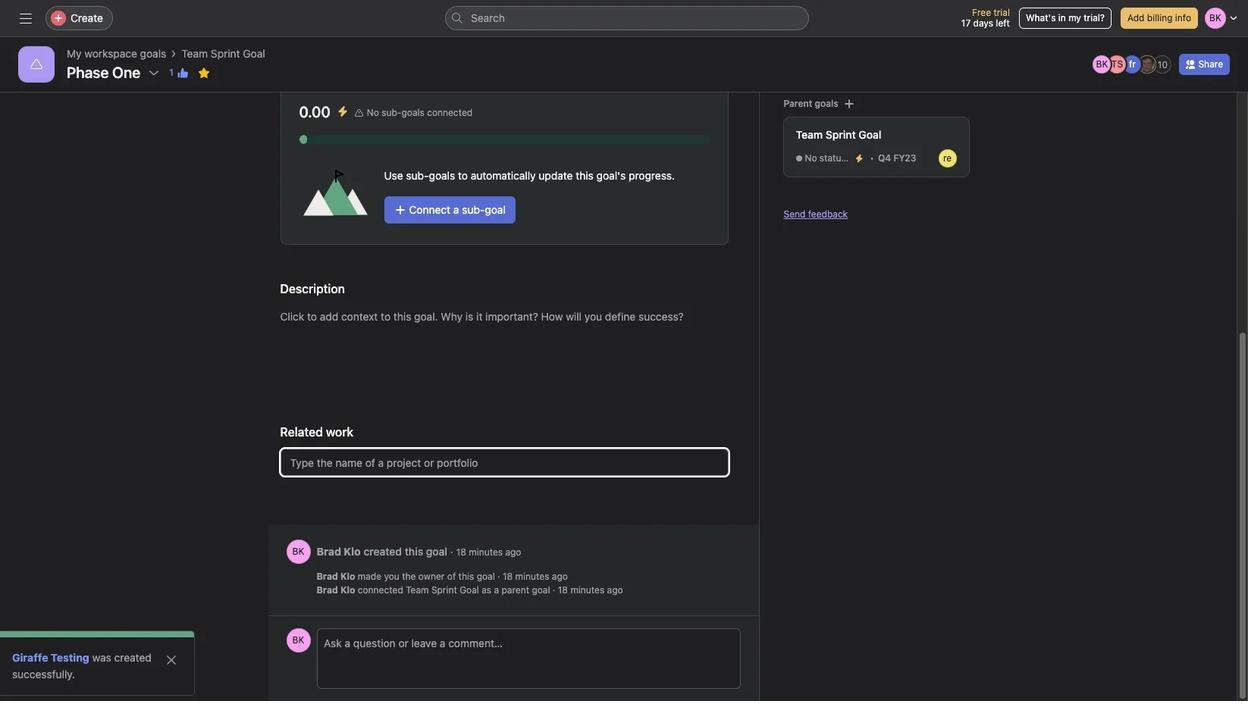 Task type: describe. For each thing, give the bounding box(es) containing it.
goal up owner at the left bottom
[[426, 545, 448, 558]]

phase one
[[67, 64, 140, 81]]

send
[[784, 209, 806, 220]]

goal right parent
[[532, 585, 550, 596]]

brad klo link for ·
[[317, 571, 355, 583]]

bk for first the bk button from the top of the page
[[293, 546, 305, 558]]

goal up as
[[477, 571, 495, 583]]

sub- for no
[[382, 107, 402, 118]]

sub- for use
[[406, 169, 429, 182]]

related work
[[280, 426, 354, 439]]

17
[[962, 17, 971, 29]]

0 vertical spatial team
[[182, 47, 208, 60]]

1 vertical spatial this
[[405, 545, 423, 558]]

2 horizontal spatial goal
[[859, 128, 882, 141]]

progress.
[[629, 169, 675, 182]]

1 horizontal spatial 18
[[503, 571, 513, 583]]

use sub-goals to automatically update this goal's progress.
[[384, 169, 675, 182]]

klo for created
[[344, 545, 361, 558]]

in
[[1059, 12, 1067, 24]]

2 bk button from the top
[[286, 629, 311, 653]]

2 vertical spatial ·
[[553, 585, 556, 596]]

show options image
[[148, 67, 160, 79]]

goal inside team sprint goal link
[[243, 47, 265, 60]]

giraffe testing link
[[12, 652, 89, 665]]

0 horizontal spatial team sprint goal
[[182, 47, 265, 60]]

search
[[471, 11, 505, 24]]

was created successfully.
[[12, 652, 152, 681]]

klo for made
[[341, 571, 355, 583]]

what's in my trial? button
[[1020, 8, 1112, 29]]

free
[[973, 7, 992, 18]]

goal inside button
[[485, 203, 506, 216]]

ja
[[1143, 58, 1153, 70]]

connect a sub-goal button
[[384, 196, 516, 224]]

10
[[1158, 59, 1168, 70]]

goals for no sub-goals connected
[[402, 107, 425, 118]]

0 horizontal spatial sprint
[[211, 47, 240, 60]]

my workspace goals
[[67, 47, 166, 60]]

share button
[[1180, 54, 1231, 75]]

remove from starred image
[[198, 67, 210, 79]]

minutes inside brad klo created this goal · 18 minutes ago
[[469, 547, 503, 558]]

what's in my trial?
[[1026, 12, 1105, 24]]

1 horizontal spatial connected
[[427, 107, 473, 118]]

connect
[[409, 203, 451, 216]]

team inside brad klo made you the owner of this goal · 18 minutes ago brad klo connected team sprint goal as a parent goal · 18 minutes ago
[[406, 585, 429, 596]]

q4 fy23 button
[[875, 151, 936, 166]]

owner
[[419, 571, 445, 583]]

brad klo made you the owner of this goal · 18 minutes ago brad klo connected team sprint goal as a parent goal · 18 minutes ago
[[317, 571, 623, 596]]

share
[[1199, 58, 1224, 70]]

the
[[402, 571, 416, 583]]

bk for 1st the bk button from the bottom of the page
[[293, 635, 305, 646]]

q4
[[878, 152, 892, 164]]

sub- inside connect a sub-goal button
[[462, 203, 485, 216]]

sprint inside brad klo made you the owner of this goal · 18 minutes ago brad klo connected team sprint goal as a parent goal · 18 minutes ago
[[432, 585, 457, 596]]

•
[[870, 152, 875, 164]]

connect a sub-goal
[[409, 203, 506, 216]]

created inside was created successfully.
[[114, 652, 152, 665]]

add billing info
[[1128, 12, 1192, 24]]

goals for use sub-goals to automatically update this goal's progress.
[[429, 169, 455, 182]]

trial
[[994, 7, 1010, 18]]

successfully.
[[12, 668, 75, 681]]

brad for created
[[317, 545, 341, 558]]

team sprint goal link
[[182, 46, 265, 62]]

0 vertical spatial bk
[[1097, 58, 1109, 70]]

send feedback
[[784, 209, 848, 220]]

this inside brad klo made you the owner of this goal · 18 minutes ago brad klo connected team sprint goal as a parent goal · 18 minutes ago
[[459, 571, 474, 583]]

update
[[539, 169, 573, 182]]

2 horizontal spatial team
[[796, 128, 823, 141]]

parent
[[784, 98, 813, 109]]

no sub-goals connected
[[367, 107, 473, 118]]

ago inside brad klo created this goal · 18 minutes ago
[[506, 547, 522, 558]]

2 horizontal spatial minutes
[[571, 585, 605, 596]]

add parent goal image
[[843, 98, 856, 110]]

made
[[358, 571, 382, 583]]

brad klo created this goal · 18 minutes ago
[[317, 545, 522, 558]]

to
[[458, 169, 468, 182]]

0.00
[[299, 103, 331, 121]]

days
[[974, 17, 994, 29]]

• q4 fy23
[[870, 152, 917, 164]]

close image
[[165, 655, 178, 667]]



Task type: locate. For each thing, give the bounding box(es) containing it.
fr
[[1130, 58, 1136, 70]]

3 brad klo link from the top
[[317, 585, 355, 596]]

1 vertical spatial sprint
[[826, 128, 856, 141]]

0 horizontal spatial ·
[[451, 545, 454, 558]]

team down the
[[406, 585, 429, 596]]

create button
[[46, 6, 113, 30]]

goal inside brad klo made you the owner of this goal · 18 minutes ago brad klo connected team sprint goal as a parent goal · 18 minutes ago
[[460, 585, 479, 596]]

0 vertical spatial brad klo link
[[317, 545, 361, 558]]

no for no status (0%)
[[805, 152, 817, 164]]

0 horizontal spatial ago
[[506, 547, 522, 558]]

1 vertical spatial ago
[[552, 571, 568, 583]]

1 horizontal spatial no
[[805, 152, 817, 164]]

bk button
[[286, 540, 311, 564], [286, 629, 311, 653]]

goals for my workspace goals
[[140, 47, 166, 60]]

18 up parent
[[503, 571, 513, 583]]

team
[[182, 47, 208, 60], [796, 128, 823, 141], [406, 585, 429, 596]]

1 horizontal spatial ago
[[552, 571, 568, 583]]

no status (0%)
[[805, 152, 870, 164]]

sub- down to
[[462, 203, 485, 216]]

1
[[169, 67, 174, 78]]

1 vertical spatial team sprint goal
[[796, 128, 882, 141]]

2 horizontal spatial this
[[576, 169, 594, 182]]

0 vertical spatial minutes
[[469, 547, 503, 558]]

0 horizontal spatial this
[[405, 545, 423, 558]]

0 horizontal spatial minutes
[[469, 547, 503, 558]]

2 vertical spatial brad
[[317, 585, 338, 596]]

0 vertical spatial ago
[[506, 547, 522, 558]]

trial?
[[1084, 12, 1105, 24]]

1 horizontal spatial this
[[459, 571, 474, 583]]

1 brad klo link from the top
[[317, 545, 361, 558]]

brad for made
[[317, 571, 338, 583]]

1 horizontal spatial ·
[[498, 571, 500, 583]]

my
[[1069, 12, 1082, 24]]

1 horizontal spatial sub-
[[406, 169, 429, 182]]

connected down made
[[358, 585, 403, 596]]

2 horizontal spatial sprint
[[826, 128, 856, 141]]

goals left to
[[429, 169, 455, 182]]

2 vertical spatial minutes
[[571, 585, 605, 596]]

brad
[[317, 545, 341, 558], [317, 571, 338, 583], [317, 585, 338, 596]]

1 vertical spatial sub-
[[406, 169, 429, 182]]

this left goal's
[[576, 169, 594, 182]]

of
[[447, 571, 456, 583]]

1 vertical spatial 18
[[503, 571, 513, 583]]

a inside button
[[454, 203, 459, 216]]

3 brad from the top
[[317, 585, 338, 596]]

1 vertical spatial brad klo link
[[317, 571, 355, 583]]

2 vertical spatial team
[[406, 585, 429, 596]]

send feedback link
[[784, 208, 848, 222]]

billing
[[1148, 12, 1173, 24]]

parent
[[502, 585, 530, 596]]

2 horizontal spatial ·
[[553, 585, 556, 596]]

1 horizontal spatial created
[[364, 545, 402, 558]]

0 horizontal spatial sub-
[[382, 107, 402, 118]]

goal
[[243, 47, 265, 60], [859, 128, 882, 141], [460, 585, 479, 596]]

sprint
[[211, 47, 240, 60], [826, 128, 856, 141], [432, 585, 457, 596]]

0 vertical spatial goal
[[243, 47, 265, 60]]

no
[[367, 107, 379, 118], [805, 152, 817, 164]]

1 horizontal spatial sprint
[[432, 585, 457, 596]]

2 vertical spatial this
[[459, 571, 474, 583]]

this right of
[[459, 571, 474, 583]]

connected
[[427, 107, 473, 118], [358, 585, 403, 596]]

2 vertical spatial ago
[[607, 585, 623, 596]]

0 horizontal spatial 18
[[456, 547, 466, 558]]

1 vertical spatial goal
[[859, 128, 882, 141]]

1 button
[[165, 62, 193, 83]]

18 up brad klo made you the owner of this goal · 18 minutes ago brad klo connected team sprint goal as a parent goal · 18 minutes ago
[[456, 547, 466, 558]]

info
[[1176, 12, 1192, 24]]

expand sidebar image
[[20, 12, 32, 24]]

0 vertical spatial sub-
[[382, 107, 402, 118]]

1 vertical spatial ·
[[498, 571, 500, 583]]

· up of
[[451, 545, 454, 558]]

sub-
[[382, 107, 402, 118], [406, 169, 429, 182], [462, 203, 485, 216]]

goal down automatically
[[485, 203, 506, 216]]

goals up "show options" image
[[140, 47, 166, 60]]

created up you
[[364, 545, 402, 558]]

·
[[451, 545, 454, 558], [498, 571, 500, 583], [553, 585, 556, 596]]

2 vertical spatial 18
[[558, 585, 568, 596]]

team down the parent goals
[[796, 128, 823, 141]]

feedback
[[809, 209, 848, 220]]

2 vertical spatial sub-
[[462, 203, 485, 216]]

parent goals
[[784, 98, 839, 109]]

1 vertical spatial created
[[114, 652, 152, 665]]

this up the
[[405, 545, 423, 558]]

search button
[[445, 6, 809, 30]]

0 vertical spatial klo
[[344, 545, 361, 558]]

what's
[[1026, 12, 1056, 24]]

0 vertical spatial ·
[[451, 545, 454, 558]]

0 horizontal spatial connected
[[358, 585, 403, 596]]

0 horizontal spatial no
[[367, 107, 379, 118]]

Type the name of a project or portfolio text field
[[280, 449, 729, 476]]

0 horizontal spatial a
[[454, 203, 459, 216]]

team up remove from starred image
[[182, 47, 208, 60]]

0 vertical spatial team sprint goal
[[182, 47, 265, 60]]

2 horizontal spatial sub-
[[462, 203, 485, 216]]

1 vertical spatial connected
[[358, 585, 403, 596]]

1 vertical spatial brad
[[317, 571, 338, 583]]

search list box
[[445, 6, 809, 30]]

my
[[67, 47, 82, 60]]

add billing info button
[[1121, 8, 1199, 29]]

0 horizontal spatial goal
[[243, 47, 265, 60]]

ts
[[1112, 58, 1124, 70]]

testing
[[51, 652, 89, 665]]

team sprint goal
[[182, 47, 265, 60], [796, 128, 882, 141]]

1 vertical spatial klo
[[341, 571, 355, 583]]

1 horizontal spatial minutes
[[516, 571, 550, 583]]

goals
[[140, 47, 166, 60], [815, 98, 839, 109], [402, 107, 425, 118], [429, 169, 455, 182]]

connected up to
[[427, 107, 473, 118]]

a right connect
[[454, 203, 459, 216]]

no left status
[[805, 152, 817, 164]]

minutes
[[469, 547, 503, 558], [516, 571, 550, 583], [571, 585, 605, 596]]

1 brad from the top
[[317, 545, 341, 558]]

automatically
[[471, 169, 536, 182]]

2 brad from the top
[[317, 571, 338, 583]]

1 vertical spatial team
[[796, 128, 823, 141]]

minutes up parent
[[516, 571, 550, 583]]

bk
[[1097, 58, 1109, 70], [293, 546, 305, 558], [293, 635, 305, 646]]

workspace
[[84, 47, 137, 60]]

0 vertical spatial 18
[[456, 547, 466, 558]]

1 bk button from the top
[[286, 540, 311, 564]]

2 horizontal spatial 18
[[558, 585, 568, 596]]

2 vertical spatial brad klo link
[[317, 585, 355, 596]]

1 horizontal spatial team
[[406, 585, 429, 596]]

2 vertical spatial bk
[[293, 635, 305, 646]]

0 vertical spatial sprint
[[211, 47, 240, 60]]

you
[[384, 571, 400, 583]]

giraffe testing
[[12, 652, 89, 665]]

a right as
[[494, 585, 499, 596]]

as
[[482, 585, 492, 596]]

use
[[384, 169, 403, 182]]

created right was
[[114, 652, 152, 665]]

no for no sub-goals connected
[[367, 107, 379, 118]]

a inside brad klo made you the owner of this goal · 18 minutes ago brad klo connected team sprint goal as a parent goal · 18 minutes ago
[[494, 585, 499, 596]]

goals up use
[[402, 107, 425, 118]]

1 horizontal spatial team sprint goal
[[796, 128, 882, 141]]

1 vertical spatial bk button
[[286, 629, 311, 653]]

18
[[456, 547, 466, 558], [503, 571, 513, 583], [558, 585, 568, 596]]

0 vertical spatial no
[[367, 107, 379, 118]]

· right parent
[[553, 585, 556, 596]]

was
[[92, 652, 111, 665]]

0 vertical spatial a
[[454, 203, 459, 216]]

(0%)
[[849, 152, 870, 164]]

2 horizontal spatial ago
[[607, 585, 623, 596]]

status
[[820, 152, 846, 164]]

18 right parent
[[558, 585, 568, 596]]

add
[[1128, 12, 1145, 24]]

1 vertical spatial no
[[805, 152, 817, 164]]

no right 0.00
[[367, 107, 379, 118]]

2 vertical spatial sprint
[[432, 585, 457, 596]]

connected inside brad klo made you the owner of this goal · 18 minutes ago brad klo connected team sprint goal as a parent goal · 18 minutes ago
[[358, 585, 403, 596]]

goal's
[[597, 169, 626, 182]]

2 vertical spatial goal
[[460, 585, 479, 596]]

· right of
[[498, 571, 500, 583]]

sub- up use
[[382, 107, 402, 118]]

sub- right use
[[406, 169, 429, 182]]

description
[[280, 282, 345, 296]]

re
[[944, 152, 952, 164]]

2 brad klo link from the top
[[317, 571, 355, 583]]

0 horizontal spatial created
[[114, 652, 152, 665]]

my workspace goals link
[[67, 46, 166, 62]]

brad klo link for brad klo created this goal · 18 minutes ago
[[317, 545, 361, 558]]

goal
[[485, 203, 506, 216], [426, 545, 448, 558], [477, 571, 495, 583], [532, 585, 550, 596]]

klo
[[344, 545, 361, 558], [341, 571, 355, 583], [341, 585, 355, 596]]

1 vertical spatial a
[[494, 585, 499, 596]]

free trial 17 days left
[[962, 7, 1010, 29]]

1 vertical spatial minutes
[[516, 571, 550, 583]]

goals inside my workspace goals link
[[140, 47, 166, 60]]

goals left "add parent goal" icon
[[815, 98, 839, 109]]

0 horizontal spatial team
[[182, 47, 208, 60]]

0 vertical spatial created
[[364, 545, 402, 558]]

minutes up brad klo made you the owner of this goal · 18 minutes ago brad klo connected team sprint goal as a parent goal · 18 minutes ago
[[469, 547, 503, 558]]

ago
[[506, 547, 522, 558], [552, 571, 568, 583], [607, 585, 623, 596]]

giraffe
[[12, 652, 48, 665]]

create
[[71, 11, 103, 24]]

created
[[364, 545, 402, 558], [114, 652, 152, 665]]

fy23
[[894, 152, 917, 164]]

0 vertical spatial this
[[576, 169, 594, 182]]

0 vertical spatial bk button
[[286, 540, 311, 564]]

minutes right parent
[[571, 585, 605, 596]]

team sprint goal up remove from starred image
[[182, 47, 265, 60]]

brad klo link
[[317, 545, 361, 558], [317, 571, 355, 583], [317, 585, 355, 596]]

18 inside brad klo created this goal · 18 minutes ago
[[456, 547, 466, 558]]

2 vertical spatial klo
[[341, 585, 355, 596]]

a
[[454, 203, 459, 216], [494, 585, 499, 596]]

1 horizontal spatial a
[[494, 585, 499, 596]]

team sprint goal up no status (0%) at right top
[[796, 128, 882, 141]]

1 horizontal spatial goal
[[460, 585, 479, 596]]

0 vertical spatial connected
[[427, 107, 473, 118]]

0 vertical spatial brad
[[317, 545, 341, 558]]

1 vertical spatial bk
[[293, 546, 305, 558]]

left
[[996, 17, 1010, 29]]

this
[[576, 169, 594, 182], [405, 545, 423, 558], [459, 571, 474, 583]]



Task type: vqa. For each thing, say whether or not it's contained in the screenshot.
Related work
yes



